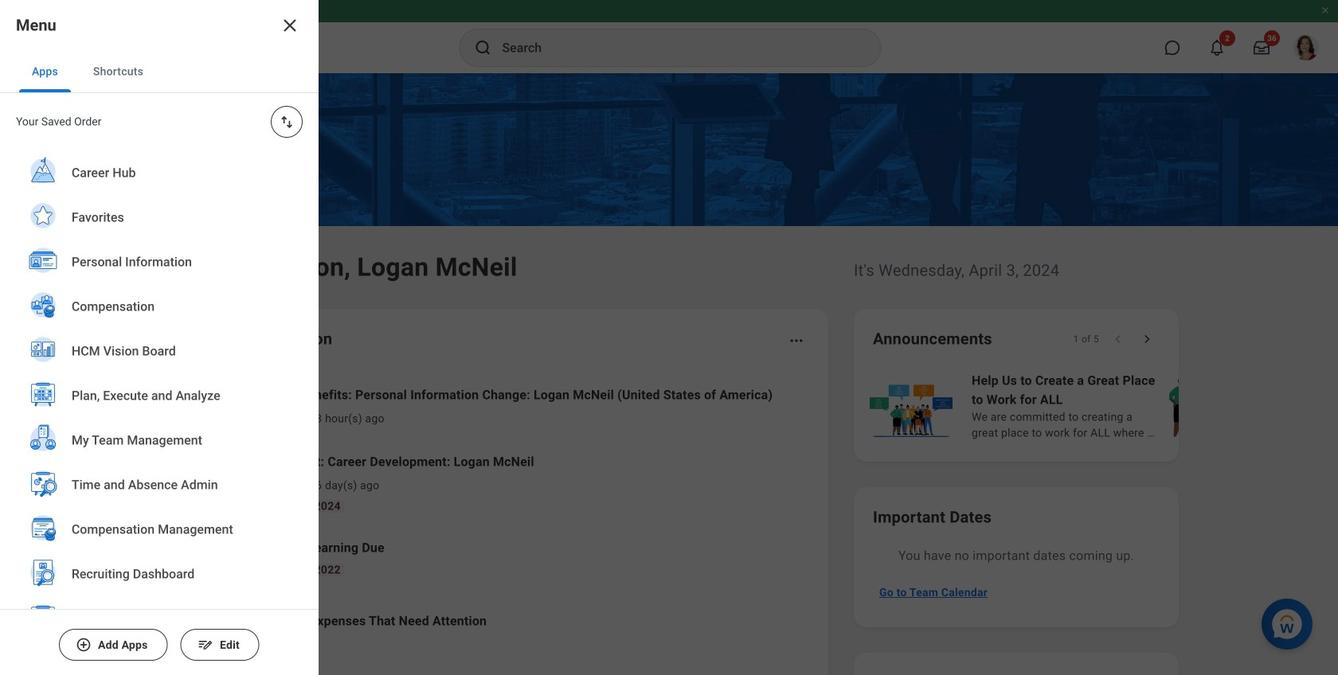Task type: describe. For each thing, give the bounding box(es) containing it.
sort image
[[279, 114, 295, 130]]

inbox large image
[[1255, 40, 1270, 56]]

close environment banner image
[[1321, 6, 1331, 15]]

x image
[[281, 16, 300, 35]]

chevron right small image
[[1140, 332, 1156, 347]]

chevron left small image
[[1111, 332, 1127, 347]]

notifications large image
[[1210, 40, 1226, 56]]



Task type: locate. For each thing, give the bounding box(es) containing it.
inbox image
[[202, 471, 226, 495]]

search image
[[474, 38, 493, 57]]

inbox image
[[202, 395, 226, 418]]

main content
[[0, 73, 1339, 676]]

plus circle image
[[76, 638, 92, 654]]

list
[[0, 151, 319, 676], [867, 370, 1339, 443], [179, 373, 810, 654]]

profile logan mcneil element
[[1285, 30, 1329, 65]]

dashboard expenses image
[[202, 610, 226, 634]]

tab list
[[0, 51, 319, 93]]

global navigation dialog
[[0, 0, 319, 676]]

banner
[[0, 0, 1339, 73]]

text edit image
[[198, 638, 213, 654]]

status
[[1074, 333, 1100, 346]]



Task type: vqa. For each thing, say whether or not it's contained in the screenshot.
Transformation Import image
no



